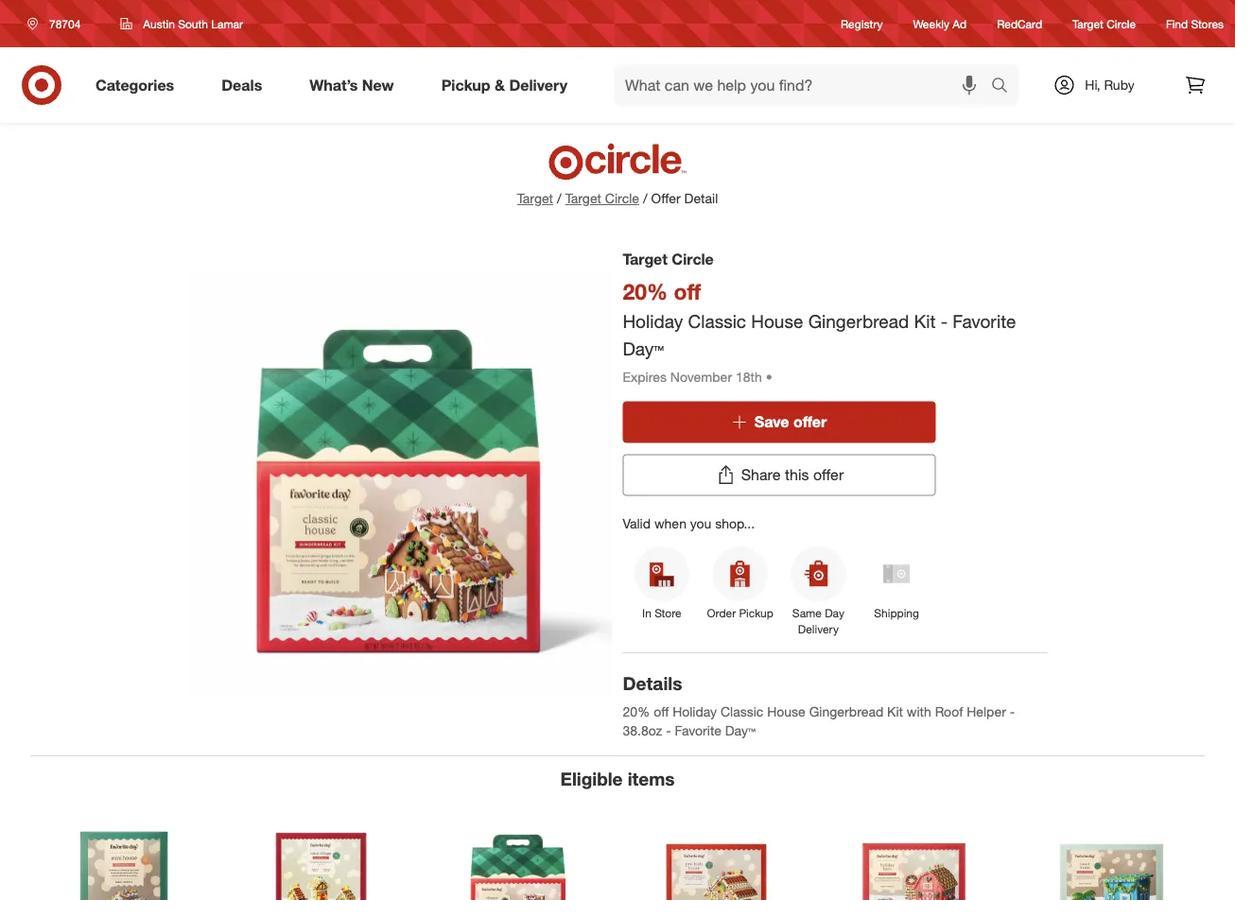 Task type: describe. For each thing, give the bounding box(es) containing it.
same day delivery
[[793, 606, 845, 637]]

2 / from the left
[[643, 190, 648, 207]]

detail
[[684, 190, 718, 207]]

target right target link
[[565, 190, 602, 207]]

target link
[[517, 190, 553, 207]]

2 vertical spatial circle
[[672, 250, 714, 268]]

registry
[[841, 16, 883, 31]]

share
[[741, 466, 781, 484]]

target circle button
[[565, 189, 639, 208]]

find
[[1166, 16, 1188, 31]]

save offer
[[755, 413, 827, 431]]

redcard
[[997, 16, 1042, 31]]

share this offer
[[741, 466, 844, 484]]

gingerbread inside "20% off holiday classic house gingerbread kit - favorite day™ expires november 18th •"
[[808, 310, 909, 332]]

ad
[[953, 16, 967, 31]]

target down offer
[[623, 250, 668, 268]]

2 horizontal spatial -
[[1010, 704, 1015, 720]]

save
[[755, 413, 789, 431]]

same
[[793, 606, 822, 620]]

offer inside share this offer button
[[813, 466, 844, 484]]

valid
[[623, 515, 651, 531]]

day™ inside "20% off holiday classic house gingerbread kit - favorite day™ expires november 18th •"
[[623, 338, 664, 360]]

20% off holiday classic house gingerbread kit - favorite day™ expires november 18th •
[[623, 278, 1016, 385]]

What can we help you find? suggestions appear below search field
[[614, 64, 996, 106]]

- inside "20% off holiday classic house gingerbread kit - favorite day™ expires november 18th •"
[[941, 310, 948, 332]]

find stores link
[[1166, 16, 1224, 32]]

stores
[[1191, 16, 1224, 31]]

ruby
[[1104, 77, 1135, 93]]

target circle logo image
[[546, 142, 690, 182]]

order pickup
[[707, 606, 774, 620]]

20% inside "20% off holiday classic house gingerbread kit - favorite day™ expires november 18th •"
[[623, 278, 668, 305]]

details 20% off holiday classic house gingerbread kit with roof helper - 38.8oz - favorite day™
[[623, 673, 1019, 739]]

what's new
[[310, 76, 394, 94]]

2 vertical spatial -
[[666, 723, 671, 739]]

you
[[690, 515, 712, 531]]

valid when you shop...
[[623, 515, 755, 531]]

find stores
[[1166, 16, 1224, 31]]

house inside details 20% off holiday classic house gingerbread kit with roof helper - 38.8oz - favorite day™
[[767, 704, 806, 720]]

1 horizontal spatial target circle
[[1073, 16, 1136, 31]]

target / target circle / offer detail
[[517, 190, 718, 207]]

with
[[907, 704, 932, 720]]

roof
[[935, 704, 963, 720]]

november
[[671, 368, 732, 385]]

kit inside "20% off holiday classic house gingerbread kit - favorite day™ expires november 18th •"
[[914, 310, 936, 332]]

share this offer button
[[623, 454, 936, 496]]

save offer button
[[623, 401, 936, 443]]

registry link
[[841, 16, 883, 32]]

target left target circle button
[[517, 190, 553, 207]]

hi, ruby
[[1085, 77, 1135, 93]]

gingerbread inside details 20% off holiday classic house gingerbread kit with roof helper - 38.8oz - favorite day™
[[809, 704, 884, 720]]

austin south lamar
[[143, 17, 243, 31]]

south
[[178, 17, 208, 31]]

order
[[707, 606, 736, 620]]

eligible items
[[561, 768, 675, 790]]

this
[[785, 466, 809, 484]]

redcard link
[[997, 16, 1042, 32]]

offer
[[651, 190, 681, 207]]

austin
[[143, 17, 175, 31]]

holiday inside details 20% off holiday classic house gingerbread kit with roof helper - 38.8oz - favorite day™
[[673, 704, 717, 720]]

shipping
[[874, 606, 919, 620]]

off inside details 20% off holiday classic house gingerbread kit with roof helper - 38.8oz - favorite day™
[[654, 704, 669, 720]]

deals link
[[205, 64, 286, 106]]



Task type: vqa. For each thing, say whether or not it's contained in the screenshot.
Circle to the bottom
yes



Task type: locate. For each thing, give the bounding box(es) containing it.
0 horizontal spatial -
[[666, 723, 671, 739]]

78704 button
[[15, 7, 101, 41]]

offer right save
[[794, 413, 827, 431]]

1 vertical spatial target circle link
[[565, 189, 639, 208]]

1 horizontal spatial /
[[643, 190, 648, 207]]

pickup & delivery link
[[425, 64, 591, 106]]

0 horizontal spatial pickup
[[441, 76, 491, 94]]

weekly
[[913, 16, 950, 31]]

store
[[655, 606, 682, 620]]

0 vertical spatial house
[[751, 310, 803, 332]]

kit
[[914, 310, 936, 332], [887, 704, 903, 720]]

day™
[[623, 338, 664, 360], [725, 723, 756, 739]]

circle inside target circle link
[[1107, 16, 1136, 31]]

classic
[[688, 310, 746, 332], [721, 704, 764, 720]]

20% inside details 20% off holiday classic house gingerbread kit with roof helper - 38.8oz - favorite day™
[[623, 704, 650, 720]]

/ right target link
[[557, 190, 562, 207]]

0 horizontal spatial off
[[654, 704, 669, 720]]

off
[[674, 278, 701, 305], [654, 704, 669, 720]]

0 vertical spatial pickup
[[441, 76, 491, 94]]

house inside "20% off holiday classic house gingerbread kit - favorite day™ expires november 18th •"
[[751, 310, 803, 332]]

0 vertical spatial holiday
[[623, 310, 683, 332]]

what's
[[310, 76, 358, 94]]

/ left offer
[[643, 190, 648, 207]]

items
[[628, 768, 675, 790]]

new
[[362, 76, 394, 94]]

1 vertical spatial kit
[[887, 704, 903, 720]]

holiday up expires
[[623, 310, 683, 332]]

target up hi,
[[1073, 16, 1104, 31]]

0 horizontal spatial target circle link
[[565, 189, 639, 208]]

1 20% from the top
[[623, 278, 668, 305]]

1 vertical spatial off
[[654, 704, 669, 720]]

0 vertical spatial offer
[[794, 413, 827, 431]]

kit inside details 20% off holiday classic house gingerbread kit with roof helper - 38.8oz - favorite day™
[[887, 704, 903, 720]]

78704
[[49, 17, 81, 31]]

target circle
[[1073, 16, 1136, 31], [623, 250, 714, 268]]

weekly ad link
[[913, 16, 967, 32]]

target
[[1073, 16, 1104, 31], [517, 190, 553, 207], [565, 190, 602, 207], [623, 250, 668, 268]]

delivery
[[509, 76, 568, 94], [798, 622, 839, 637]]

18th
[[736, 368, 762, 385]]

house
[[751, 310, 803, 332], [767, 704, 806, 720]]

delivery inside same day delivery
[[798, 622, 839, 637]]

1 horizontal spatial -
[[941, 310, 948, 332]]

delivery for &
[[509, 76, 568, 94]]

target circle link up hi, ruby
[[1073, 16, 1136, 32]]

1 vertical spatial circle
[[605, 190, 639, 207]]

hi,
[[1085, 77, 1101, 93]]

delivery right & at the left of the page
[[509, 76, 568, 94]]

off inside "20% off holiday classic house gingerbread kit - favorite day™ expires november 18th •"
[[674, 278, 701, 305]]

1 vertical spatial offer
[[813, 466, 844, 484]]

•
[[766, 368, 772, 385]]

lamar
[[211, 17, 243, 31]]

0 horizontal spatial kit
[[887, 704, 903, 720]]

details
[[623, 673, 682, 694]]

helper
[[967, 704, 1006, 720]]

1 / from the left
[[557, 190, 562, 207]]

-
[[941, 310, 948, 332], [1010, 704, 1015, 720], [666, 723, 671, 739]]

pickup
[[441, 76, 491, 94], [739, 606, 774, 620]]

0 vertical spatial off
[[674, 278, 701, 305]]

holiday down details at the bottom of the page
[[673, 704, 717, 720]]

day™ inside details 20% off holiday classic house gingerbread kit with roof helper - 38.8oz - favorite day™
[[725, 723, 756, 739]]

when
[[655, 515, 687, 531]]

0 vertical spatial -
[[941, 310, 948, 332]]

expires
[[623, 368, 667, 385]]

1 vertical spatial -
[[1010, 704, 1015, 720]]

weekly ad
[[913, 16, 967, 31]]

1 vertical spatial house
[[767, 704, 806, 720]]

classic inside "20% off holiday classic house gingerbread kit - favorite day™ expires november 18th •"
[[688, 310, 746, 332]]

0 horizontal spatial delivery
[[509, 76, 568, 94]]

gingerbread
[[808, 310, 909, 332], [809, 704, 884, 720]]

target circle link
[[1073, 16, 1136, 32], [565, 189, 639, 208]]

favorite inside "20% off holiday classic house gingerbread kit - favorite day™ expires november 18th •"
[[953, 310, 1016, 332]]

eligible
[[561, 768, 623, 790]]

0 horizontal spatial day™
[[623, 338, 664, 360]]

/
[[557, 190, 562, 207], [643, 190, 648, 207]]

1 horizontal spatial favorite
[[953, 310, 1016, 332]]

0 vertical spatial circle
[[1107, 16, 1136, 31]]

what's new link
[[293, 64, 418, 106]]

0 vertical spatial gingerbread
[[808, 310, 909, 332]]

1 horizontal spatial kit
[[914, 310, 936, 332]]

1 vertical spatial pickup
[[739, 606, 774, 620]]

0 vertical spatial day™
[[623, 338, 664, 360]]

1 vertical spatial favorite
[[675, 723, 722, 739]]

1 horizontal spatial circle
[[672, 250, 714, 268]]

0 vertical spatial target circle link
[[1073, 16, 1136, 32]]

1 vertical spatial gingerbread
[[809, 704, 884, 720]]

&
[[495, 76, 505, 94]]

categories
[[96, 76, 174, 94]]

1 vertical spatial day™
[[725, 723, 756, 739]]

circle
[[1107, 16, 1136, 31], [605, 190, 639, 207], [672, 250, 714, 268]]

1 horizontal spatial target circle link
[[1073, 16, 1136, 32]]

20% up expires
[[623, 278, 668, 305]]

0 vertical spatial classic
[[688, 310, 746, 332]]

holiday inside "20% off holiday classic house gingerbread kit - favorite day™ expires november 18th •"
[[623, 310, 683, 332]]

pickup right order
[[739, 606, 774, 620]]

austin south lamar button
[[108, 7, 255, 41]]

offer inside save offer button
[[794, 413, 827, 431]]

0 horizontal spatial favorite
[[675, 723, 722, 739]]

1 vertical spatial holiday
[[673, 704, 717, 720]]

search button
[[983, 64, 1028, 110]]

holiday
[[623, 310, 683, 332], [673, 704, 717, 720]]

offer
[[794, 413, 827, 431], [813, 466, 844, 484]]

circle down detail
[[672, 250, 714, 268]]

categories link
[[79, 64, 198, 106]]

shop...
[[715, 515, 755, 531]]

38.8oz
[[623, 723, 662, 739]]

20%
[[623, 278, 668, 305], [623, 704, 650, 720]]

classic inside details 20% off holiday classic house gingerbread kit with roof helper - 38.8oz - favorite day™
[[721, 704, 764, 720]]

1 horizontal spatial day™
[[725, 723, 756, 739]]

1 vertical spatial classic
[[721, 704, 764, 720]]

offer right this
[[813, 466, 844, 484]]

delivery down same
[[798, 622, 839, 637]]

0 vertical spatial 20%
[[623, 278, 668, 305]]

20% up the 38.8oz
[[623, 704, 650, 720]]

in store
[[642, 606, 682, 620]]

delivery for day
[[798, 622, 839, 637]]

off up november
[[674, 278, 701, 305]]

0 horizontal spatial /
[[557, 190, 562, 207]]

1 vertical spatial 20%
[[623, 704, 650, 720]]

day
[[825, 606, 845, 620]]

1 horizontal spatial off
[[674, 278, 701, 305]]

1 horizontal spatial delivery
[[798, 622, 839, 637]]

favorite
[[953, 310, 1016, 332], [675, 723, 722, 739]]

target circle down offer
[[623, 250, 714, 268]]

favorite inside details 20% off holiday classic house gingerbread kit with roof helper - 38.8oz - favorite day™
[[675, 723, 722, 739]]

0 vertical spatial target circle
[[1073, 16, 1136, 31]]

0 horizontal spatial target circle
[[623, 250, 714, 268]]

off up the 38.8oz
[[654, 704, 669, 720]]

pickup & delivery
[[441, 76, 568, 94]]

0 vertical spatial delivery
[[509, 76, 568, 94]]

0 horizontal spatial circle
[[605, 190, 639, 207]]

circle down target circle logo
[[605, 190, 639, 207]]

2 horizontal spatial circle
[[1107, 16, 1136, 31]]

in
[[642, 606, 652, 620]]

pickup left & at the left of the page
[[441, 76, 491, 94]]

1 horizontal spatial pickup
[[739, 606, 774, 620]]

deals
[[222, 76, 262, 94]]

target circle up hi, ruby
[[1073, 16, 1136, 31]]

target circle link down target circle logo
[[565, 189, 639, 208]]

2 20% from the top
[[623, 704, 650, 720]]

1 vertical spatial target circle
[[623, 250, 714, 268]]

search
[[983, 78, 1028, 96]]

0 vertical spatial kit
[[914, 310, 936, 332]]

1 vertical spatial delivery
[[798, 622, 839, 637]]

0 vertical spatial favorite
[[953, 310, 1016, 332]]

circle left the find
[[1107, 16, 1136, 31]]



